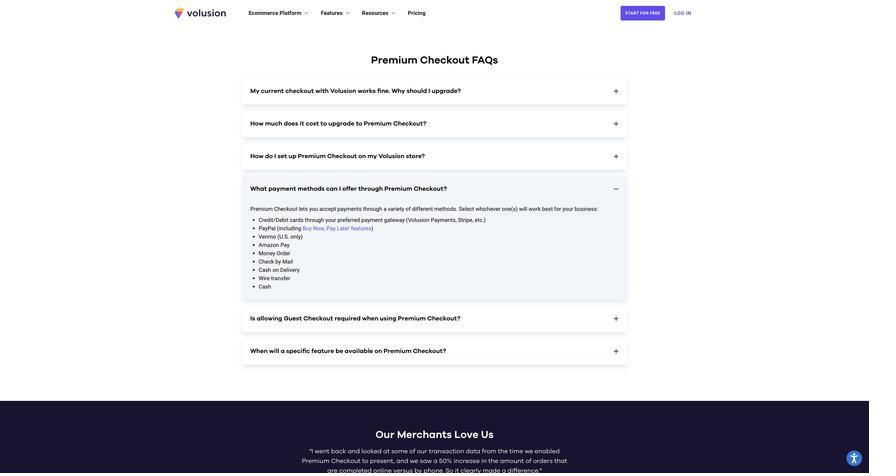Task type: describe. For each thing, give the bounding box(es) containing it.
check
[[259, 258, 274, 265]]

0 horizontal spatial and
[[348, 449, 360, 455]]

it inside "i went back and looked at some of our transaction data from the time we enabled premium checkout to present, and we saw a 50% increase in the amount of orders that are completed online versus by phone. so it clearly made a difference."
[[455, 468, 459, 474]]

premium right using
[[398, 316, 426, 322]]

amazon
[[259, 242, 279, 248]]

premium up 'credit/debit'
[[250, 206, 273, 212]]

faqs
[[472, 55, 498, 65]]

ecommerce platform
[[249, 10, 302, 16]]

that
[[555, 458, 568, 465]]

0 vertical spatial the
[[498, 449, 508, 455]]

back
[[331, 449, 347, 455]]

i inside button
[[339, 186, 341, 192]]

store?
[[406, 153, 425, 160]]

does
[[284, 121, 298, 127]]

for
[[641, 11, 649, 16]]

clearly
[[461, 468, 481, 474]]

buy now, pay later features link
[[303, 225, 372, 232]]

later
[[337, 225, 350, 232]]

why
[[392, 88, 405, 94]]

best
[[542, 206, 553, 212]]

to right 'cost'
[[321, 121, 327, 127]]

through for a
[[363, 206, 382, 212]]

how for how do i set up premium checkout on my volusion store?
[[250, 153, 264, 160]]

a inside "i went back and looked at some of our transaction data from the time we enabled premium checkout to present, and we saw a 50% increase in the amount of orders that are completed online versus by phone. so it clearly made a difference."
[[434, 458, 438, 465]]

different
[[412, 206, 433, 212]]

phone.
[[424, 468, 444, 474]]

0 horizontal spatial pay
[[281, 242, 290, 248]]

open accessibe: accessibility options, statement and help image
[[851, 454, 859, 464]]

methods.
[[435, 206, 458, 212]]

(volusion
[[406, 217, 430, 223]]

transaction
[[429, 449, 465, 455]]

1 vertical spatial of
[[410, 449, 416, 455]]

premium inside "i went back and looked at some of our transaction data from the time we enabled premium checkout to present, and we saw a 50% increase in the amount of orders that are completed online versus by phone. so it clearly made a difference."
[[302, 458, 330, 465]]

versus
[[394, 468, 413, 474]]

checkout
[[286, 88, 314, 94]]

with
[[316, 88, 329, 94]]

(u.s.
[[278, 233, 289, 240]]

for
[[555, 206, 562, 212]]

checkout left my
[[327, 153, 357, 160]]

free
[[650, 11, 661, 16]]

checkout up upgrade?
[[420, 55, 470, 65]]

feature
[[312, 348, 334, 355]]

our
[[376, 430, 395, 440]]

delivery
[[280, 267, 300, 273]]

how do i set up premium checkout on my volusion store?
[[250, 153, 425, 160]]

upgrade?
[[432, 88, 461, 94]]

1 horizontal spatial will
[[519, 206, 528, 212]]

business:
[[575, 206, 598, 212]]

premium right up
[[298, 153, 326, 160]]

premium checkout faqs
[[371, 55, 498, 65]]

methods
[[298, 186, 325, 192]]

current
[[261, 88, 284, 94]]

0 vertical spatial of
[[406, 206, 411, 212]]

select
[[459, 206, 475, 212]]

start for free
[[626, 11, 661, 16]]

will inside button
[[269, 348, 279, 355]]

available
[[345, 348, 373, 355]]

1 horizontal spatial a
[[384, 206, 387, 212]]

venmo
[[259, 233, 276, 240]]

buy
[[303, 225, 312, 232]]

upgrade
[[329, 121, 355, 127]]

one(s)
[[502, 206, 518, 212]]

your inside credit/debit cards through your preferred payment gateway (volusion payments, stripe, etc.) paypal (including buy now, pay later features ) venmo (u.s. only) amazon pay money order check by mail cash on delivery wire transfer cash
[[326, 217, 336, 223]]

in
[[482, 458, 487, 465]]

stripe,
[[458, 217, 474, 223]]

can
[[326, 186, 338, 192]]

0 vertical spatial your
[[563, 206, 574, 212]]

money
[[259, 250, 275, 257]]

set
[[278, 153, 287, 160]]

resources
[[362, 10, 389, 16]]

when
[[362, 316, 379, 322]]

is
[[250, 316, 255, 322]]

2 cash from the top
[[259, 283, 271, 290]]

how much does it cost to upgrade to premium checkout? button
[[242, 111, 628, 137]]

credit/debit cards through your preferred payment gateway (volusion payments, stripe, etc.) paypal (including buy now, pay later features ) venmo (u.s. only) amazon pay money order check by mail cash on delivery wire transfer cash
[[259, 217, 486, 290]]

log in link
[[671, 6, 696, 21]]

work
[[529, 206, 541, 212]]

in
[[686, 10, 692, 16]]

1 vertical spatial and
[[397, 458, 409, 465]]

preferred
[[338, 217, 360, 223]]

are
[[328, 468, 338, 474]]

how for how much does it cost to upgrade to premium checkout?
[[250, 121, 264, 127]]

gateway
[[384, 217, 405, 223]]

only)
[[291, 233, 303, 240]]

volusion inside my current checkout with volusion works fine. why should i upgrade? button
[[330, 88, 356, 94]]

what payment methods can i offer through premium checkout?
[[250, 186, 447, 192]]

checkout? inside button
[[414, 186, 447, 192]]

variety
[[388, 206, 404, 212]]

2 horizontal spatial i
[[429, 88, 430, 94]]

looked
[[362, 449, 382, 455]]

by inside "i went back and looked at some of our transaction data from the time we enabled premium checkout to present, and we saw a 50% increase in the amount of orders that are completed online versus by phone. so it clearly made a difference."
[[415, 468, 422, 474]]

went
[[315, 449, 330, 455]]

checkout up the cards
[[274, 206, 298, 212]]

checkout? up when will a specific feature be available on premium checkout? button
[[428, 316, 461, 322]]

enabled
[[535, 449, 560, 455]]



Task type: locate. For each thing, give the bounding box(es) containing it.
2 vertical spatial through
[[305, 217, 324, 223]]

premium up the why
[[371, 55, 418, 65]]

is allowing guest checkout required when using premium checkout? button
[[242, 306, 628, 332]]

0 vertical spatial on
[[359, 153, 366, 160]]

merchants
[[397, 430, 452, 440]]

required
[[335, 316, 361, 322]]

1 vertical spatial payment
[[362, 217, 383, 223]]

0 vertical spatial it
[[300, 121, 304, 127]]

(including
[[277, 225, 301, 232]]

on left my
[[359, 153, 366, 160]]

1 how from the top
[[250, 121, 264, 127]]

mail
[[283, 258, 293, 265]]

we left saw
[[410, 458, 419, 465]]

what payment methods can i offer through premium checkout? button
[[242, 176, 628, 202]]

features
[[321, 10, 343, 16]]

credit/debit
[[259, 217, 289, 223]]

features
[[351, 225, 372, 232]]

0 vertical spatial will
[[519, 206, 528, 212]]

2 horizontal spatial a
[[434, 458, 438, 465]]

2 vertical spatial on
[[375, 348, 382, 355]]

i right should
[[429, 88, 430, 94]]

how inside how do i set up premium checkout on my volusion store? button
[[250, 153, 264, 160]]

what
[[250, 186, 267, 192]]

your right for
[[563, 206, 574, 212]]

how left much
[[250, 121, 264, 127]]

works
[[358, 88, 376, 94]]

when will a specific feature be available on premium checkout? button
[[242, 338, 628, 365]]

a up the "phone."
[[434, 458, 438, 465]]

online
[[374, 468, 392, 474]]

0 horizontal spatial it
[[300, 121, 304, 127]]

premium inside button
[[385, 186, 413, 192]]

ecommerce platform button
[[249, 9, 310, 17]]

1 vertical spatial cash
[[259, 283, 271, 290]]

on for how do i set up premium checkout on my volusion store?
[[359, 153, 366, 160]]

checkout right the guest
[[304, 316, 333, 322]]

1 vertical spatial your
[[326, 217, 336, 223]]

some
[[392, 449, 408, 455]]

a left variety
[[384, 206, 387, 212]]

i right can
[[339, 186, 341, 192]]

on for when will a specific feature be available on premium checkout?
[[375, 348, 382, 355]]

0 vertical spatial how
[[250, 121, 264, 127]]

volusion
[[330, 88, 356, 94], [379, 153, 405, 160]]

pay up order
[[281, 242, 290, 248]]

and right 'back'
[[348, 449, 360, 455]]

0 horizontal spatial a
[[281, 348, 285, 355]]

payment inside button
[[269, 186, 296, 192]]

we right time on the bottom of page
[[525, 449, 534, 455]]

when
[[250, 348, 268, 355]]

1 horizontal spatial on
[[359, 153, 366, 160]]

by
[[276, 258, 281, 265], [415, 468, 422, 474]]

much
[[265, 121, 282, 127]]

1 vertical spatial we
[[410, 458, 419, 465]]

of left 'our'
[[410, 449, 416, 455]]

1 vertical spatial a
[[281, 348, 285, 355]]

through inside credit/debit cards through your preferred payment gateway (volusion payments, stripe, etc.) paypal (including buy now, pay later features ) venmo (u.s. only) amazon pay money order check by mail cash on delivery wire transfer cash
[[305, 217, 324, 223]]

2 vertical spatial a
[[434, 458, 438, 465]]

time
[[510, 449, 524, 455]]

0 horizontal spatial volusion
[[330, 88, 356, 94]]

to right upgrade
[[356, 121, 363, 127]]

to inside "i went back and looked at some of our transaction data from the time we enabled premium checkout to present, and we saw a 50% increase in the amount of orders that are completed online versus by phone. so it clearly made a difference."
[[362, 458, 369, 465]]

premium checkout lets you accept payments through a variety of different methods. select whichever one(s) will work best for your business:
[[250, 206, 598, 212]]

premium up variety
[[385, 186, 413, 192]]

start
[[626, 11, 639, 16]]

our merchants love us
[[376, 430, 494, 440]]

a difference."
[[502, 468, 542, 474]]

on up transfer at left
[[273, 267, 279, 273]]

premium up my
[[364, 121, 392, 127]]

i
[[429, 88, 430, 94], [275, 153, 276, 160], [339, 186, 341, 192]]

to down looked
[[362, 458, 369, 465]]

using
[[380, 316, 397, 322]]

amount
[[500, 458, 524, 465]]

resources button
[[362, 9, 397, 17]]

0 vertical spatial i
[[429, 88, 430, 94]]

my
[[368, 153, 377, 160]]

your
[[563, 206, 574, 212], [326, 217, 336, 223]]

log in
[[675, 10, 692, 16]]

by left mail
[[276, 258, 281, 265]]

love
[[455, 430, 479, 440]]

checkout? up store?
[[393, 121, 427, 127]]

checkout down 'back'
[[331, 458, 361, 465]]

1 vertical spatial will
[[269, 348, 279, 355]]

cash
[[259, 267, 271, 273], [259, 283, 271, 290]]

1 horizontal spatial pay
[[327, 225, 336, 232]]

and up versus
[[397, 458, 409, 465]]

payments
[[338, 206, 362, 212]]

on inside how do i set up premium checkout on my volusion store? button
[[359, 153, 366, 160]]

on inside when will a specific feature be available on premium checkout? button
[[375, 348, 382, 355]]

should
[[407, 88, 427, 94]]

volusion right my
[[379, 153, 405, 160]]

1 horizontal spatial payment
[[362, 217, 383, 223]]

2 vertical spatial i
[[339, 186, 341, 192]]

0 horizontal spatial we
[[410, 458, 419, 465]]

we
[[525, 449, 534, 455], [410, 458, 419, 465]]

my current checkout with volusion works fine. why should i upgrade?
[[250, 88, 461, 94]]

by down saw
[[415, 468, 422, 474]]

how do i set up premium checkout on my volusion store? button
[[242, 143, 628, 170]]

through inside button
[[359, 186, 383, 192]]

through right offer
[[359, 186, 383, 192]]

1 vertical spatial through
[[363, 206, 382, 212]]

will left the work
[[519, 206, 528, 212]]

it
[[300, 121, 304, 127], [455, 468, 459, 474]]

up
[[289, 153, 297, 160]]

0 horizontal spatial will
[[269, 348, 279, 355]]

now,
[[313, 225, 325, 232]]

2 vertical spatial of
[[526, 458, 532, 465]]

1 horizontal spatial we
[[525, 449, 534, 455]]

when will a specific feature be available on premium checkout?
[[250, 348, 446, 355]]

by inside credit/debit cards through your preferred payment gateway (volusion payments, stripe, etc.) paypal (including buy now, pay later features ) venmo (u.s. only) amazon pay money order check by mail cash on delivery wire transfer cash
[[276, 258, 281, 265]]

1 vertical spatial how
[[250, 153, 264, 160]]

present,
[[370, 458, 395, 465]]

1 horizontal spatial i
[[339, 186, 341, 192]]

is allowing guest checkout required when using premium checkout?
[[250, 316, 461, 322]]

premium down "i
[[302, 458, 330, 465]]

1 horizontal spatial volusion
[[379, 153, 405, 160]]

1 horizontal spatial by
[[415, 468, 422, 474]]

of
[[406, 206, 411, 212], [410, 449, 416, 455], [526, 458, 532, 465]]

0 horizontal spatial your
[[326, 217, 336, 223]]

1 horizontal spatial your
[[563, 206, 574, 212]]

1 vertical spatial it
[[455, 468, 459, 474]]

how
[[250, 121, 264, 127], [250, 153, 264, 160]]

1 vertical spatial pay
[[281, 242, 290, 248]]

i right do
[[275, 153, 276, 160]]

whichever
[[476, 206, 501, 212]]

orders
[[533, 458, 553, 465]]

pricing
[[408, 10, 426, 16]]

1 vertical spatial i
[[275, 153, 276, 160]]

it inside button
[[300, 121, 304, 127]]

of up the a difference."
[[526, 458, 532, 465]]

on right available
[[375, 348, 382, 355]]

0 vertical spatial and
[[348, 449, 360, 455]]

fine.
[[378, 88, 390, 94]]

through up now, on the left top of the page
[[305, 217, 324, 223]]

1 vertical spatial the
[[489, 458, 499, 465]]

so
[[446, 468, 454, 474]]

volusion inside how do i set up premium checkout on my volusion store? button
[[379, 153, 405, 160]]

1 horizontal spatial and
[[397, 458, 409, 465]]

"i went back and looked at some of our transaction data from the time we enabled premium checkout to present, and we saw a 50% increase in the amount of orders that are completed online versus by phone. so it clearly made a difference."
[[302, 449, 568, 474]]

a left specific
[[281, 348, 285, 355]]

through for premium
[[359, 186, 383, 192]]

checkout? down is allowing guest checkout required when using premium checkout? button
[[413, 348, 446, 355]]

it right so
[[455, 468, 459, 474]]

0 vertical spatial cash
[[259, 267, 271, 273]]

log
[[675, 10, 685, 16]]

0 horizontal spatial i
[[275, 153, 276, 160]]

0 vertical spatial we
[[525, 449, 534, 455]]

0 vertical spatial pay
[[327, 225, 336, 232]]

of right variety
[[406, 206, 411, 212]]

on inside credit/debit cards through your preferred payment gateway (volusion payments, stripe, etc.) paypal (including buy now, pay later features ) venmo (u.s. only) amazon pay money order check by mail cash on delivery wire transfer cash
[[273, 267, 279, 273]]

)
[[372, 225, 373, 232]]

pay right now, on the left top of the page
[[327, 225, 336, 232]]

do
[[265, 153, 273, 160]]

50%
[[439, 458, 452, 465]]

cash down wire
[[259, 283, 271, 290]]

payment up )
[[362, 217, 383, 223]]

premium down using
[[384, 348, 412, 355]]

and
[[348, 449, 360, 455], [397, 458, 409, 465]]

from
[[482, 449, 497, 455]]

0 vertical spatial volusion
[[330, 88, 356, 94]]

cash up wire
[[259, 267, 271, 273]]

0 vertical spatial payment
[[269, 186, 296, 192]]

my
[[250, 88, 260, 94]]

will right 'when'
[[269, 348, 279, 355]]

the
[[498, 449, 508, 455], [489, 458, 499, 465]]

paypal
[[259, 225, 276, 232]]

2 how from the top
[[250, 153, 264, 160]]

0 vertical spatial through
[[359, 186, 383, 192]]

1 cash from the top
[[259, 267, 271, 273]]

payment inside credit/debit cards through your preferred payment gateway (volusion payments, stripe, etc.) paypal (including buy now, pay later features ) venmo (u.s. only) amazon pay money order check by mail cash on delivery wire transfer cash
[[362, 217, 383, 223]]

0 horizontal spatial payment
[[269, 186, 296, 192]]

0 vertical spatial by
[[276, 258, 281, 265]]

0 horizontal spatial by
[[276, 258, 281, 265]]

0 vertical spatial a
[[384, 206, 387, 212]]

how left do
[[250, 153, 264, 160]]

wire
[[259, 275, 270, 282]]

it left 'cost'
[[300, 121, 304, 127]]

be
[[336, 348, 343, 355]]

pricing link
[[408, 9, 426, 17]]

ecommerce
[[249, 10, 278, 16]]

2 horizontal spatial on
[[375, 348, 382, 355]]

payment right what
[[269, 186, 296, 192]]

volusion right with
[[330, 88, 356, 94]]

etc.)
[[475, 217, 486, 223]]

1 vertical spatial by
[[415, 468, 422, 474]]

completed
[[339, 468, 372, 474]]

start for free link
[[621, 6, 665, 20]]

1 vertical spatial on
[[273, 267, 279, 273]]

will
[[519, 206, 528, 212], [269, 348, 279, 355]]

transfer
[[271, 275, 290, 282]]

a inside button
[[281, 348, 285, 355]]

through up )
[[363, 206, 382, 212]]

my current checkout with volusion works fine. why should i upgrade? button
[[242, 78, 628, 104]]

1 horizontal spatial it
[[455, 468, 459, 474]]

guest
[[284, 316, 302, 322]]

premium
[[371, 55, 418, 65], [364, 121, 392, 127], [298, 153, 326, 160], [385, 186, 413, 192], [250, 206, 273, 212], [398, 316, 426, 322], [384, 348, 412, 355], [302, 458, 330, 465]]

increase
[[454, 458, 480, 465]]

the up amount
[[498, 449, 508, 455]]

checkout? up "premium checkout lets you accept payments through a variety of different methods. select whichever one(s) will work best for your business:"
[[414, 186, 447, 192]]

how inside how much does it cost to upgrade to premium checkout? button
[[250, 121, 264, 127]]

features button
[[321, 9, 351, 17]]

checkout inside "i went back and looked at some of our transaction data from the time we enabled premium checkout to present, and we saw a 50% increase in the amount of orders that are completed online versus by phone. so it clearly made a difference."
[[331, 458, 361, 465]]

1 vertical spatial volusion
[[379, 153, 405, 160]]

the right in
[[489, 458, 499, 465]]

your up buy now, pay later features link
[[326, 217, 336, 223]]

0 horizontal spatial on
[[273, 267, 279, 273]]



Task type: vqa. For each thing, say whether or not it's contained in the screenshot.
methods
yes



